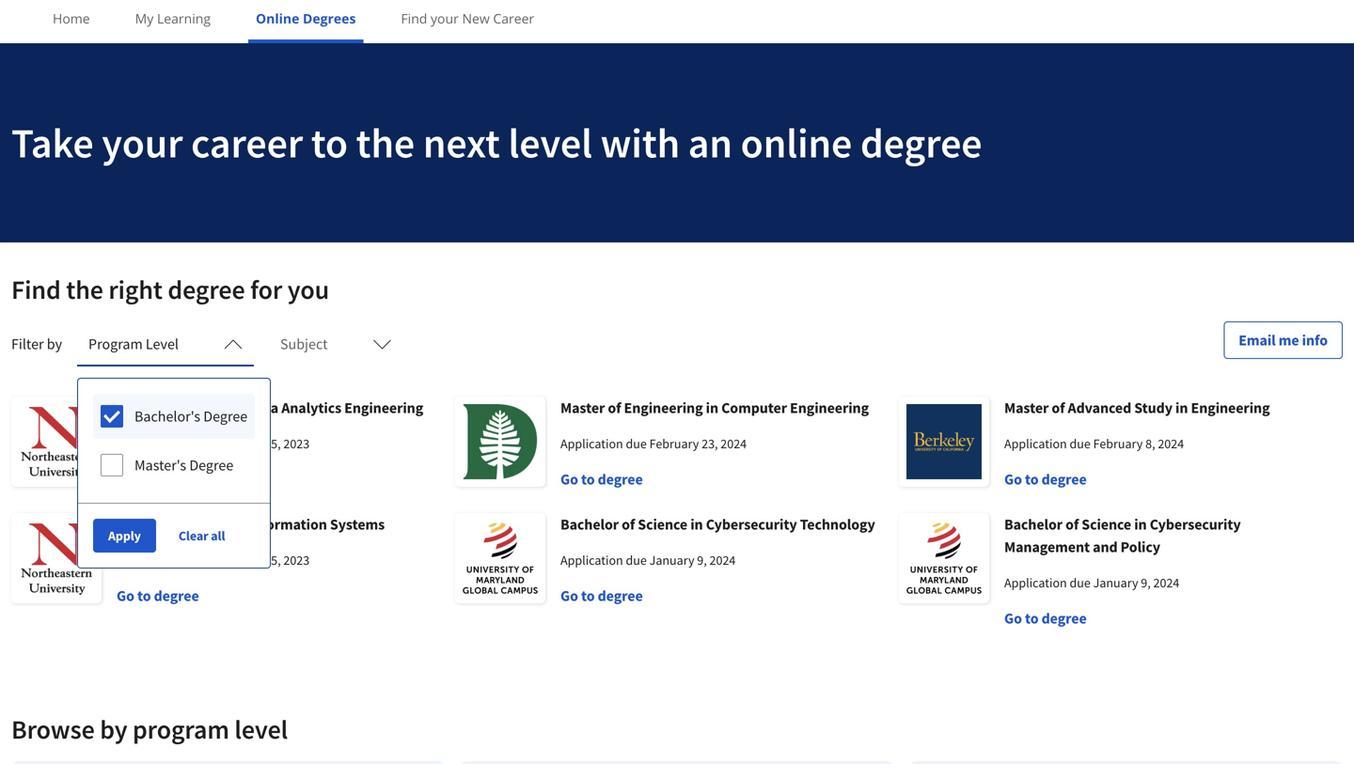 Task type: vqa. For each thing, say whether or not it's contained in the screenshot.


Task type: describe. For each thing, give the bounding box(es) containing it.
career
[[493, 9, 534, 27]]

application for bachelor of science in cybersecurity management and policy
[[1005, 575, 1067, 592]]

by for browse
[[100, 713, 127, 746]]

degree for bachelor of science in cybersecurity technology
[[598, 587, 643, 606]]

online degrees
[[256, 9, 356, 27]]

application due december 15, 2023 for data
[[117, 436, 310, 452]]

go to degree for master of engineering in computer engineering
[[561, 470, 643, 489]]

master for master of science in data analytics engineering
[[117, 399, 161, 418]]

in right study
[[1176, 399, 1188, 418]]

15, for data
[[264, 436, 281, 452]]

due for master of advanced study in engineering
[[1070, 436, 1091, 452]]

science for master of science in information systems
[[180, 515, 230, 534]]

dartmouth college image
[[455, 397, 546, 487]]

2024 for bachelor of science in cybersecurity management and policy
[[1154, 575, 1180, 592]]

degree for bachelor of science in cybersecurity management and policy
[[1042, 610, 1087, 628]]

with
[[601, 117, 680, 169]]

cybersecurity for technology
[[706, 515, 797, 534]]

me
[[1279, 331, 1300, 350]]

management
[[1005, 538, 1090, 557]]

take
[[11, 117, 94, 169]]

of for master of engineering in computer engineering
[[608, 399, 621, 418]]

email
[[1239, 331, 1276, 350]]

january for technology
[[650, 552, 695, 569]]

clear all
[[179, 528, 225, 545]]

by for filter
[[47, 335, 62, 354]]

university of maryland global campus image for bachelor of science in cybersecurity management and policy
[[899, 514, 990, 604]]

learning
[[157, 9, 211, 27]]

bachelor of science in cybersecurity technology
[[561, 515, 875, 534]]

go to degree for master of science in information systems
[[117, 587, 199, 606]]

2024 for master of engineering in computer engineering
[[721, 436, 747, 452]]

due for master of science in data analytics engineering
[[182, 436, 203, 452]]

0 vertical spatial level
[[508, 117, 593, 169]]

2023 for data
[[283, 436, 310, 452]]

online
[[256, 9, 299, 27]]

application due january 9, 2024 for bachelor of science in cybersecurity management and policy
[[1005, 575, 1180, 592]]

bachelor's
[[135, 407, 200, 426]]

analytics
[[281, 399, 342, 418]]

data
[[248, 399, 279, 418]]

master of science in information systems
[[117, 515, 385, 534]]

home link
[[45, 0, 98, 40]]

application due december 15, 2023 for information
[[117, 552, 310, 569]]

all
[[211, 528, 225, 545]]

of for master of advanced study in engineering
[[1052, 399, 1065, 418]]

master of advanced study in engineering
[[1005, 399, 1270, 418]]

december for information
[[206, 552, 262, 569]]

degree for bachelor's degree
[[203, 407, 248, 426]]

in for bachelor of science in cybersecurity technology
[[691, 515, 703, 534]]

email me info button
[[1224, 322, 1343, 359]]

apply
[[108, 528, 141, 545]]

you
[[288, 273, 329, 306]]

go for master of science in data analytics engineering
[[117, 470, 134, 489]]

an
[[688, 117, 733, 169]]

to for bachelor of science in cybersecurity management and policy
[[1025, 610, 1039, 628]]

degree for master of engineering in computer engineering
[[598, 470, 643, 489]]

go to degree for master of science in data analytics engineering
[[117, 470, 199, 489]]

information
[[248, 515, 327, 534]]

new
[[462, 9, 490, 27]]

master's degree
[[135, 456, 234, 475]]

find your new career link
[[394, 0, 542, 40]]

9, for management
[[1141, 575, 1151, 592]]

application for master of science in information systems
[[117, 552, 179, 569]]

9, for technology
[[697, 552, 707, 569]]

in for master of engineering in computer engineering
[[706, 399, 719, 418]]

systems
[[330, 515, 385, 534]]

master's
[[135, 456, 186, 475]]

master of science in data analytics engineering
[[117, 399, 423, 418]]

my learning link
[[128, 0, 218, 40]]

and
[[1093, 538, 1118, 557]]

degree for master's degree
[[189, 456, 234, 475]]

science for bachelor of science in cybersecurity technology
[[638, 515, 688, 534]]

take your career to the next level with an online degree
[[11, 117, 982, 169]]

go for master of engineering in computer engineering
[[561, 470, 578, 489]]

bachelor of science in cybersecurity management and policy
[[1005, 515, 1241, 557]]

program
[[133, 713, 229, 746]]

2 engineering from the left
[[624, 399, 703, 418]]

application for master of science in data analytics engineering
[[117, 436, 179, 452]]

find for find the right degree for you
[[11, 273, 61, 306]]

advanced
[[1068, 399, 1132, 418]]

actions toolbar
[[78, 503, 270, 568]]

your for career
[[102, 117, 183, 169]]

computer
[[722, 399, 787, 418]]

technology
[[800, 515, 875, 534]]

4 engineering from the left
[[1191, 399, 1270, 418]]



Task type: locate. For each thing, give the bounding box(es) containing it.
due up master's degree
[[182, 436, 203, 452]]

1 university of maryland global campus image from the left
[[455, 514, 546, 604]]

degree right master's
[[189, 456, 234, 475]]

1 northeastern university image from the top
[[11, 397, 102, 487]]

application for master of engineering in computer engineering
[[561, 436, 623, 452]]

2 cybersecurity from the left
[[1150, 515, 1241, 534]]

of up management
[[1066, 515, 1079, 534]]

to
[[311, 117, 348, 169], [137, 470, 151, 489], [581, 470, 595, 489], [1025, 470, 1039, 489], [137, 587, 151, 606], [581, 587, 595, 606], [1025, 610, 1039, 628]]

master for master of engineering in computer engineering
[[561, 399, 605, 418]]

0 vertical spatial application due december 15, 2023
[[117, 436, 310, 452]]

0 horizontal spatial 9,
[[697, 552, 707, 569]]

engineering up application due february 23, 2024
[[624, 399, 703, 418]]

degrees
[[303, 9, 356, 27]]

in up 23,
[[706, 399, 719, 418]]

your left 'new' on the left top
[[431, 9, 459, 27]]

january down and
[[1094, 575, 1139, 592]]

home
[[53, 9, 90, 27]]

filter
[[11, 335, 44, 354]]

1 horizontal spatial 9,
[[1141, 575, 1151, 592]]

university of maryland global campus image for bachelor of science in cybersecurity technology
[[455, 514, 546, 604]]

of up master's
[[164, 399, 177, 418]]

master left advanced
[[1005, 399, 1049, 418]]

2024 for master of advanced study in engineering
[[1158, 436, 1184, 452]]

master of engineering in computer engineering
[[561, 399, 869, 418]]

filter by
[[11, 335, 62, 354]]

2 application due december 15, 2023 from the top
[[117, 552, 310, 569]]

your right take
[[102, 117, 183, 169]]

bachelor inside bachelor of science in cybersecurity management and policy
[[1005, 515, 1063, 534]]

application due december 15, 2023 down all
[[117, 552, 310, 569]]

due down management
[[1070, 575, 1091, 592]]

1 vertical spatial by
[[100, 713, 127, 746]]

1 december from the top
[[206, 436, 262, 452]]

1 horizontal spatial the
[[356, 117, 415, 169]]

application for master of advanced study in engineering
[[1005, 436, 1067, 452]]

1 engineering from the left
[[344, 399, 423, 418]]

master for master of advanced study in engineering
[[1005, 399, 1049, 418]]

cybersecurity up "policy"
[[1150, 515, 1241, 534]]

in down 23,
[[691, 515, 703, 534]]

1 vertical spatial level
[[235, 713, 288, 746]]

0 horizontal spatial level
[[235, 713, 288, 746]]

application due january 9, 2024 down and
[[1005, 575, 1180, 592]]

0 horizontal spatial find
[[11, 273, 61, 306]]

the left the next
[[356, 117, 415, 169]]

23,
[[702, 436, 718, 452]]

of for bachelor of science in cybersecurity technology
[[622, 515, 635, 534]]

browse
[[11, 713, 95, 746]]

find left 'new' on the left top
[[401, 9, 427, 27]]

program level
[[88, 335, 179, 354]]

1 vertical spatial degree
[[189, 456, 234, 475]]

1 vertical spatial the
[[66, 273, 103, 306]]

in for master of science in data analytics engineering
[[233, 399, 245, 418]]

go for bachelor of science in cybersecurity technology
[[561, 587, 578, 606]]

0 horizontal spatial by
[[47, 335, 62, 354]]

by right filter at the top of the page
[[47, 335, 62, 354]]

find the right degree for you
[[11, 273, 329, 306]]

0 horizontal spatial february
[[650, 436, 699, 452]]

next
[[423, 117, 500, 169]]

1 vertical spatial northeastern university image
[[11, 514, 102, 604]]

my learning
[[135, 9, 211, 27]]

go for bachelor of science in cybersecurity management and policy
[[1005, 610, 1022, 628]]

2 bachelor from the left
[[1005, 515, 1063, 534]]

by right browse
[[100, 713, 127, 746]]

15, down information
[[264, 552, 281, 569]]

science inside bachelor of science in cybersecurity management and policy
[[1082, 515, 1132, 534]]

degree
[[203, 407, 248, 426], [189, 456, 234, 475]]

bachelor for bachelor of science in cybersecurity management and policy
[[1005, 515, 1063, 534]]

northeastern university image for master of science in information systems
[[11, 514, 102, 604]]

9, down "policy"
[[1141, 575, 1151, 592]]

in left data
[[233, 399, 245, 418]]

find for find your new career
[[401, 9, 427, 27]]

2024 down "policy"
[[1154, 575, 1180, 592]]

degree left data
[[203, 407, 248, 426]]

due
[[182, 436, 203, 452], [626, 436, 647, 452], [1070, 436, 1091, 452], [182, 552, 203, 569], [626, 552, 647, 569], [1070, 575, 1091, 592]]

of for master of science in information systems
[[164, 515, 177, 534]]

2 december from the top
[[206, 552, 262, 569]]

1 bachelor from the left
[[561, 515, 619, 534]]

by
[[47, 335, 62, 354], [100, 713, 127, 746]]

1 horizontal spatial february
[[1094, 436, 1143, 452]]

1 vertical spatial find
[[11, 273, 61, 306]]

1 horizontal spatial cybersecurity
[[1150, 515, 1241, 534]]

2 15, from the top
[[264, 552, 281, 569]]

email me info
[[1239, 331, 1328, 350]]

0 vertical spatial degree
[[203, 407, 248, 426]]

1 horizontal spatial january
[[1094, 575, 1139, 592]]

application due december 15, 2023
[[117, 436, 310, 452], [117, 552, 310, 569]]

level right the next
[[508, 117, 593, 169]]

due down bachelor of science in cybersecurity technology
[[626, 552, 647, 569]]

in for master of science in information systems
[[233, 515, 245, 534]]

1 application due december 15, 2023 from the top
[[117, 436, 310, 452]]

1 vertical spatial january
[[1094, 575, 1139, 592]]

program level button
[[77, 322, 254, 367]]

science for master of science in data analytics engineering
[[180, 399, 230, 418]]

2 february from the left
[[1094, 436, 1143, 452]]

0 vertical spatial 9,
[[697, 552, 707, 569]]

browse by program level
[[11, 713, 288, 746]]

december for data
[[206, 436, 262, 452]]

engineering
[[344, 399, 423, 418], [624, 399, 703, 418], [790, 399, 869, 418], [1191, 399, 1270, 418]]

1 vertical spatial application due december 15, 2023
[[117, 552, 310, 569]]

bachelor
[[561, 515, 619, 534], [1005, 515, 1063, 534]]

0 horizontal spatial university of maryland global campus image
[[455, 514, 546, 604]]

application due january 9, 2024 for bachelor of science in cybersecurity technology
[[561, 552, 736, 569]]

3 engineering from the left
[[790, 399, 869, 418]]

career
[[191, 117, 303, 169]]

0 horizontal spatial bachelor
[[561, 515, 619, 534]]

0 horizontal spatial january
[[650, 552, 695, 569]]

science for bachelor of science in cybersecurity management and policy
[[1082, 515, 1132, 534]]

2024 for bachelor of science in cybersecurity technology
[[710, 552, 736, 569]]

1 horizontal spatial by
[[100, 713, 127, 746]]

for
[[250, 273, 282, 306]]

cybersecurity inside bachelor of science in cybersecurity management and policy
[[1150, 515, 1241, 534]]

engineering right the analytics
[[344, 399, 423, 418]]

of up application due february 23, 2024
[[608, 399, 621, 418]]

go to degree
[[117, 470, 199, 489], [561, 470, 643, 489], [1005, 470, 1087, 489], [117, 587, 199, 606], [561, 587, 643, 606], [1005, 610, 1087, 628]]

due for master of science in information systems
[[182, 552, 203, 569]]

1 horizontal spatial application due january 9, 2024
[[1005, 575, 1180, 592]]

1 cybersecurity from the left
[[706, 515, 797, 534]]

to for master of advanced study in engineering
[[1025, 470, 1039, 489]]

go for master of science in information systems
[[117, 587, 134, 606]]

degree for master of advanced study in engineering
[[1042, 470, 1087, 489]]

application due february 8, 2024
[[1005, 436, 1184, 452]]

1 horizontal spatial bachelor
[[1005, 515, 1063, 534]]

0 horizontal spatial the
[[66, 273, 103, 306]]

1 horizontal spatial level
[[508, 117, 593, 169]]

february for engineering
[[650, 436, 699, 452]]

8,
[[1146, 436, 1156, 452]]

15, for information
[[264, 552, 281, 569]]

engineering right computer
[[790, 399, 869, 418]]

online degrees link
[[248, 0, 363, 43]]

to for master of science in data analytics engineering
[[137, 470, 151, 489]]

of for bachelor of science in cybersecurity management and policy
[[1066, 515, 1079, 534]]

in
[[233, 399, 245, 418], [706, 399, 719, 418], [1176, 399, 1188, 418], [233, 515, 245, 534], [691, 515, 703, 534], [1135, 515, 1147, 534]]

0 vertical spatial northeastern university image
[[11, 397, 102, 487]]

february left 23,
[[650, 436, 699, 452]]

application for bachelor of science in cybersecurity technology
[[561, 552, 623, 569]]

options list list box
[[78, 379, 270, 503]]

0 vertical spatial the
[[356, 117, 415, 169]]

15, down master of science in data analytics engineering
[[264, 436, 281, 452]]

clear
[[179, 528, 208, 545]]

level
[[146, 335, 179, 354]]

december down data
[[206, 436, 262, 452]]

in right all
[[233, 515, 245, 534]]

cybersecurity
[[706, 515, 797, 534], [1150, 515, 1241, 534]]

master
[[117, 399, 161, 418], [561, 399, 605, 418], [1005, 399, 1049, 418], [117, 515, 161, 534]]

january for management
[[1094, 575, 1139, 592]]

the left right
[[66, 273, 103, 306]]

cybersecurity left technology
[[706, 515, 797, 534]]

1 vertical spatial 2023
[[283, 552, 310, 569]]

bachelor for bachelor of science in cybersecurity technology
[[561, 515, 619, 534]]

due for bachelor of science in cybersecurity technology
[[626, 552, 647, 569]]

master up master's
[[117, 399, 161, 418]]

1 vertical spatial your
[[102, 117, 183, 169]]

1 15, from the top
[[264, 436, 281, 452]]

northeastern university image for master of science in data analytics engineering
[[11, 397, 102, 487]]

application
[[117, 436, 179, 452], [561, 436, 623, 452], [1005, 436, 1067, 452], [117, 552, 179, 569], [561, 552, 623, 569], [1005, 575, 1067, 592]]

2 2023 from the top
[[283, 552, 310, 569]]

my
[[135, 9, 154, 27]]

degree for master of science in data analytics engineering
[[154, 470, 199, 489]]

0 vertical spatial 15,
[[264, 436, 281, 452]]

of left advanced
[[1052, 399, 1065, 418]]

in for bachelor of science in cybersecurity management and policy
[[1135, 515, 1147, 534]]

2023 for information
[[283, 552, 310, 569]]

apply button
[[93, 519, 156, 553]]

application due february 23, 2024
[[561, 436, 747, 452]]

go to degree for master of advanced study in engineering
[[1005, 470, 1087, 489]]

15,
[[264, 436, 281, 452], [264, 552, 281, 569]]

find your new career
[[401, 9, 534, 27]]

2024 down bachelor of science in cybersecurity technology
[[710, 552, 736, 569]]

2023 down the analytics
[[283, 436, 310, 452]]

february left '8,'
[[1094, 436, 1143, 452]]

application due january 9, 2024
[[561, 552, 736, 569], [1005, 575, 1180, 592]]

december down all
[[206, 552, 262, 569]]

january
[[650, 552, 695, 569], [1094, 575, 1139, 592]]

9,
[[697, 552, 707, 569], [1141, 575, 1151, 592]]

to for bachelor of science in cybersecurity technology
[[581, 587, 595, 606]]

due for master of engineering in computer engineering
[[626, 436, 647, 452]]

study
[[1135, 399, 1173, 418]]

info
[[1302, 331, 1328, 350]]

0 vertical spatial find
[[401, 9, 427, 27]]

online
[[741, 117, 852, 169]]

0 vertical spatial december
[[206, 436, 262, 452]]

0 horizontal spatial cybersecurity
[[706, 515, 797, 534]]

in inside bachelor of science in cybersecurity management and policy
[[1135, 515, 1147, 534]]

2023 down information
[[283, 552, 310, 569]]

science
[[180, 399, 230, 418], [180, 515, 230, 534], [638, 515, 688, 534], [1082, 515, 1132, 534]]

1 vertical spatial application due january 9, 2024
[[1005, 575, 1180, 592]]

go to degree for bachelor of science in cybersecurity management and policy
[[1005, 610, 1087, 628]]

find
[[401, 9, 427, 27], [11, 273, 61, 306]]

1 vertical spatial 15,
[[264, 552, 281, 569]]

find up filter by
[[11, 273, 61, 306]]

degree
[[861, 117, 982, 169], [168, 273, 245, 306], [154, 470, 199, 489], [598, 470, 643, 489], [1042, 470, 1087, 489], [154, 587, 199, 606], [598, 587, 643, 606], [1042, 610, 1087, 628]]

engineering down email
[[1191, 399, 1270, 418]]

december
[[206, 436, 262, 452], [206, 552, 262, 569]]

your
[[431, 9, 459, 27], [102, 117, 183, 169]]

go for master of advanced study in engineering
[[1005, 470, 1022, 489]]

northeastern university image
[[11, 397, 102, 487], [11, 514, 102, 604]]

january down bachelor of science in cybersecurity technology
[[650, 552, 695, 569]]

degree for master of science in information systems
[[154, 587, 199, 606]]

master for master of science in information systems
[[117, 515, 161, 534]]

the
[[356, 117, 415, 169], [66, 273, 103, 306]]

due left 23,
[[626, 436, 647, 452]]

0 vertical spatial your
[[431, 9, 459, 27]]

due for bachelor of science in cybersecurity management and policy
[[1070, 575, 1091, 592]]

2024
[[721, 436, 747, 452], [1158, 436, 1184, 452], [710, 552, 736, 569], [1154, 575, 1180, 592]]

application due december 15, 2023 down bachelor's degree
[[117, 436, 310, 452]]

due down advanced
[[1070, 436, 1091, 452]]

0 horizontal spatial your
[[102, 117, 183, 169]]

0 vertical spatial by
[[47, 335, 62, 354]]

policy
[[1121, 538, 1161, 557]]

2023
[[283, 436, 310, 452], [283, 552, 310, 569]]

program
[[88, 335, 143, 354]]

of
[[164, 399, 177, 418], [608, 399, 621, 418], [1052, 399, 1065, 418], [164, 515, 177, 534], [622, 515, 635, 534], [1066, 515, 1079, 534]]

of inside bachelor of science in cybersecurity management and policy
[[1066, 515, 1079, 534]]

9, down bachelor of science in cybersecurity technology
[[697, 552, 707, 569]]

1 horizontal spatial your
[[431, 9, 459, 27]]

due down clear
[[182, 552, 203, 569]]

february for advanced
[[1094, 436, 1143, 452]]

0 vertical spatial january
[[650, 552, 695, 569]]

1 2023 from the top
[[283, 436, 310, 452]]

level right program
[[235, 713, 288, 746]]

cybersecurity for management
[[1150, 515, 1241, 534]]

master up application due february 23, 2024
[[561, 399, 605, 418]]

2024 right '8,'
[[1158, 436, 1184, 452]]

go
[[117, 470, 134, 489], [561, 470, 578, 489], [1005, 470, 1022, 489], [117, 587, 134, 606], [561, 587, 578, 606], [1005, 610, 1022, 628]]

your for new
[[431, 9, 459, 27]]

master left clear
[[117, 515, 161, 534]]

1 vertical spatial 9,
[[1141, 575, 1151, 592]]

of left clear
[[164, 515, 177, 534]]

0 vertical spatial application due january 9, 2024
[[561, 552, 736, 569]]

university of california, berkeley image
[[899, 397, 990, 487]]

level
[[508, 117, 593, 169], [235, 713, 288, 746]]

1 horizontal spatial find
[[401, 9, 427, 27]]

0 horizontal spatial application due january 9, 2024
[[561, 552, 736, 569]]

2024 right 23,
[[721, 436, 747, 452]]

bachelor's degree
[[135, 407, 248, 426]]

of down application due february 23, 2024
[[622, 515, 635, 534]]

1 february from the left
[[650, 436, 699, 452]]

to for master of engineering in computer engineering
[[581, 470, 595, 489]]

1 horizontal spatial university of maryland global campus image
[[899, 514, 990, 604]]

1 vertical spatial december
[[206, 552, 262, 569]]

list
[[4, 754, 1351, 765]]

right
[[108, 273, 163, 306]]

to for master of science in information systems
[[137, 587, 151, 606]]

february
[[650, 436, 699, 452], [1094, 436, 1143, 452]]

in up "policy"
[[1135, 515, 1147, 534]]

0 vertical spatial 2023
[[283, 436, 310, 452]]

2 northeastern university image from the top
[[11, 514, 102, 604]]

application due january 9, 2024 down bachelor of science in cybersecurity technology
[[561, 552, 736, 569]]

2 university of maryland global campus image from the left
[[899, 514, 990, 604]]

clear all button
[[171, 519, 233, 553]]

university of maryland global campus image
[[455, 514, 546, 604], [899, 514, 990, 604]]

of for master of science in data analytics engineering
[[164, 399, 177, 418]]

go to degree for bachelor of science in cybersecurity technology
[[561, 587, 643, 606]]



